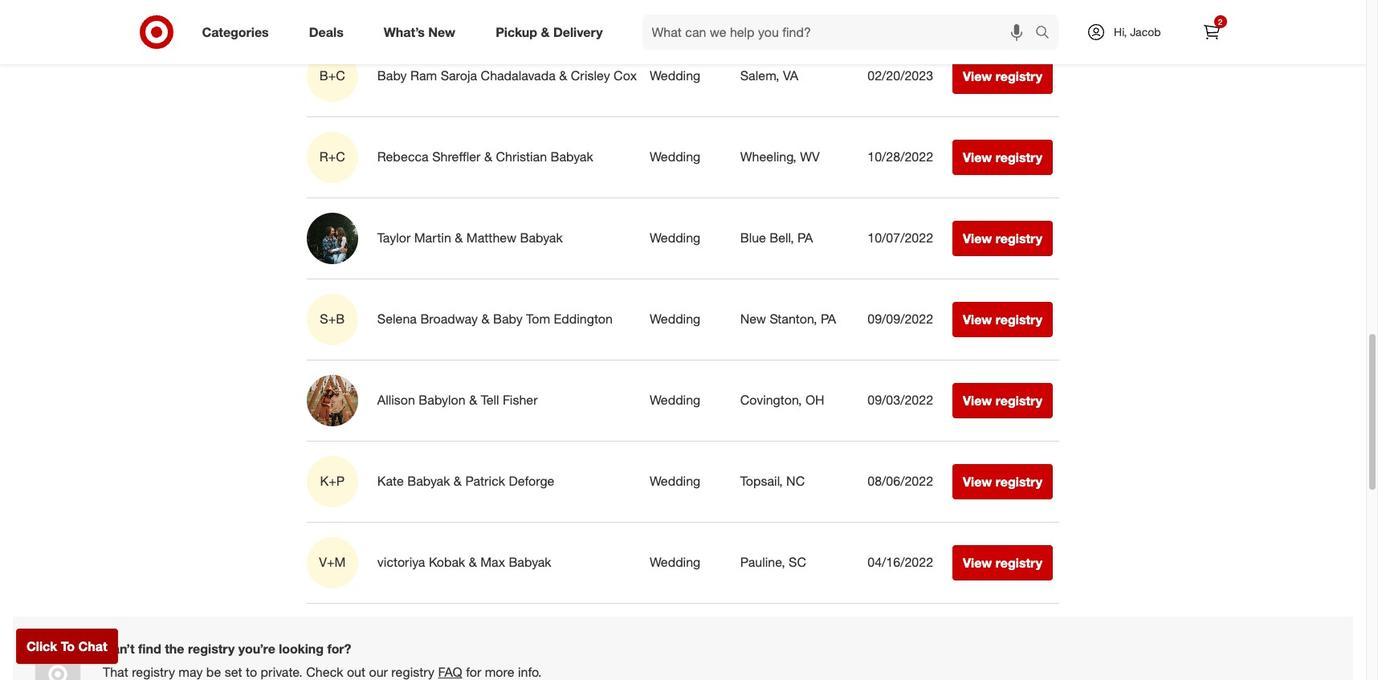 Task type: vqa. For each thing, say whether or not it's contained in the screenshot.


Task type: locate. For each thing, give the bounding box(es) containing it.
& left patrick
[[454, 473, 462, 489]]

view right 10/07/2022
[[963, 230, 992, 246]]

view right 09/09/2022
[[963, 311, 992, 328]]

rebecca
[[377, 149, 429, 165]]

view right 04/16/2022
[[963, 555, 992, 571]]

5 view from the top
[[963, 393, 992, 409]]

10/28/2022
[[868, 149, 934, 165]]

baby left ram
[[377, 68, 407, 84]]

baby left tom
[[493, 311, 523, 327]]

victoriya
[[377, 555, 425, 571]]

view
[[963, 68, 992, 84], [963, 149, 992, 165], [963, 230, 992, 246], [963, 311, 992, 328], [963, 393, 992, 409], [963, 474, 992, 490], [963, 555, 992, 571]]

find
[[138, 641, 161, 657]]

what's new
[[384, 24, 456, 40]]

can't
[[103, 641, 135, 657]]

baby
[[377, 68, 407, 84], [493, 311, 523, 327]]

pickup & delivery link
[[482, 14, 623, 50]]

& for baby
[[482, 311, 490, 327]]

search button
[[1028, 14, 1067, 53]]

09/09/2022
[[868, 311, 934, 327]]

sc
[[789, 555, 807, 571]]

0 horizontal spatial baby
[[377, 68, 407, 84]]

1 horizontal spatial pa
[[821, 311, 836, 327]]

selena broadway & baby tom eddington
[[377, 311, 613, 327]]

fisher
[[503, 392, 538, 408]]

kate babyak & patrick deforge
[[377, 473, 555, 489]]

wedding for pauline, sc
[[650, 555, 701, 571]]

view registry link for 08/06/2022
[[953, 464, 1053, 499]]

pa
[[798, 230, 813, 246], [821, 311, 836, 327]]

0 horizontal spatial new
[[428, 24, 456, 40]]

chadalavada
[[481, 68, 556, 84]]

& for patrick
[[454, 473, 462, 489]]

topsail,
[[740, 473, 783, 489]]

view registry for 04/16/2022
[[963, 555, 1043, 571]]

new
[[428, 24, 456, 40], [740, 311, 766, 327]]

0 vertical spatial pa
[[798, 230, 813, 246]]

wedding
[[650, 68, 701, 84], [650, 149, 701, 165], [650, 230, 701, 246], [650, 311, 701, 327], [650, 392, 701, 408], [650, 473, 701, 489], [650, 555, 701, 571]]

click to chat
[[27, 639, 107, 655]]

02/20/2023
[[868, 68, 934, 84]]

6 view from the top
[[963, 474, 992, 490]]

registry for 04/16/2022
[[996, 555, 1043, 571]]

4 wedding from the top
[[650, 311, 701, 327]]

3 view from the top
[[963, 230, 992, 246]]

max
[[481, 555, 505, 571]]

4 view registry link from the top
[[953, 302, 1053, 337]]

eddington
[[554, 311, 613, 327]]

kobak
[[429, 555, 465, 571]]

wheeling, wv
[[740, 149, 820, 165]]

allison babylon & tell fisher
[[377, 392, 538, 408]]

ram
[[411, 68, 437, 84]]

bell,
[[770, 230, 794, 246]]

view registry link
[[953, 58, 1053, 94], [953, 140, 1053, 175], [953, 221, 1053, 256], [953, 302, 1053, 337], [953, 383, 1053, 418], [953, 464, 1053, 499], [953, 545, 1053, 581]]

1 view from the top
[[963, 68, 992, 84]]

stanton,
[[770, 311, 817, 327]]

1 vertical spatial baby
[[493, 311, 523, 327]]

babyak right christian
[[551, 149, 593, 165]]

2 view registry from the top
[[963, 149, 1043, 165]]

& left max
[[469, 555, 477, 571]]

registry
[[996, 68, 1043, 84], [996, 149, 1043, 165], [996, 230, 1043, 246], [996, 311, 1043, 328], [996, 393, 1043, 409], [996, 474, 1043, 490], [996, 555, 1043, 571], [188, 641, 235, 657]]

you're
[[238, 641, 275, 657]]

babyak right matthew
[[520, 230, 563, 246]]

3 view registry from the top
[[963, 230, 1043, 246]]

7 view from the top
[[963, 555, 992, 571]]

view right the 09/03/2022 on the right of the page
[[963, 393, 992, 409]]

v+m
[[319, 555, 346, 571]]

& right broadway
[[482, 311, 490, 327]]

deforge
[[509, 473, 555, 489]]

7 view registry link from the top
[[953, 545, 1053, 581]]

view for 10/28/2022
[[963, 149, 992, 165]]

view for 08/06/2022
[[963, 474, 992, 490]]

the
[[165, 641, 184, 657]]

0 horizontal spatial pa
[[798, 230, 813, 246]]

wv
[[800, 149, 820, 165]]

babyak
[[551, 149, 593, 165], [520, 230, 563, 246], [408, 473, 450, 489], [509, 555, 552, 571]]

pa right bell,
[[798, 230, 813, 246]]

0 vertical spatial baby
[[377, 68, 407, 84]]

6 view registry link from the top
[[953, 464, 1053, 499]]

wedding for salem, va
[[650, 68, 701, 84]]

pa right stanton,
[[821, 311, 836, 327]]

view registry link for 09/09/2022
[[953, 302, 1053, 337]]

covington,
[[740, 392, 802, 408]]

new left stanton,
[[740, 311, 766, 327]]

looking
[[279, 641, 324, 657]]

6 wedding from the top
[[650, 473, 701, 489]]

& for max
[[469, 555, 477, 571]]

new right what's
[[428, 24, 456, 40]]

view right 08/06/2022
[[963, 474, 992, 490]]

registry for 10/28/2022
[[996, 149, 1043, 165]]

pickup & delivery
[[496, 24, 603, 40]]

3 view registry link from the top
[[953, 221, 1053, 256]]

view registry for 08/06/2022
[[963, 474, 1043, 490]]

5 view registry link from the top
[[953, 383, 1053, 418]]

taylor
[[377, 230, 411, 246]]

1 view registry from the top
[[963, 68, 1043, 84]]

new stanton, pa
[[740, 311, 836, 327]]

2 view from the top
[[963, 149, 992, 165]]

2
[[1218, 17, 1223, 27]]

& right shreffler
[[484, 149, 492, 165]]

martin
[[414, 230, 451, 246]]

shreffler
[[432, 149, 481, 165]]

7 wedding from the top
[[650, 555, 701, 571]]

rebecca shreffler & christian babyak
[[377, 149, 593, 165]]

6 view registry from the top
[[963, 474, 1043, 490]]

search
[[1028, 25, 1067, 41]]

4 view registry from the top
[[963, 311, 1043, 328]]

& left tell on the bottom left of page
[[469, 392, 477, 408]]

1 view registry link from the top
[[953, 58, 1053, 94]]

to
[[61, 639, 75, 655]]

5 wedding from the top
[[650, 392, 701, 408]]

view for 09/09/2022
[[963, 311, 992, 328]]

view right the "10/28/2022"
[[963, 149, 992, 165]]

4 view from the top
[[963, 311, 992, 328]]

babyak right max
[[509, 555, 552, 571]]

registry for 08/06/2022
[[996, 474, 1043, 490]]

09/03/2022
[[868, 392, 934, 408]]

nc
[[787, 473, 805, 489]]

view registry link for 04/16/2022
[[953, 545, 1053, 581]]

delivery
[[553, 24, 603, 40]]

baby ram saroja chadalavada & crisley cox
[[377, 68, 637, 84]]

selena
[[377, 311, 417, 327]]

view for 10/07/2022
[[963, 230, 992, 246]]

registry for 09/03/2022
[[996, 393, 1043, 409]]

3 wedding from the top
[[650, 230, 701, 246]]

& for christian
[[484, 149, 492, 165]]

7 view registry from the top
[[963, 555, 1043, 571]]

view registry
[[963, 68, 1043, 84], [963, 149, 1043, 165], [963, 230, 1043, 246], [963, 311, 1043, 328], [963, 393, 1043, 409], [963, 474, 1043, 490], [963, 555, 1043, 571]]

08/06/2022
[[868, 473, 934, 489]]

1 vertical spatial pa
[[821, 311, 836, 327]]

chat
[[78, 639, 107, 655]]

5 view registry from the top
[[963, 393, 1043, 409]]

hi, jacob
[[1114, 25, 1161, 39]]

view registry link for 02/20/2023
[[953, 58, 1053, 94]]

1 vertical spatial new
[[740, 311, 766, 327]]

&
[[541, 24, 550, 40], [559, 68, 567, 84], [484, 149, 492, 165], [455, 230, 463, 246], [482, 311, 490, 327], [469, 392, 477, 408], [454, 473, 462, 489], [469, 555, 477, 571]]

& right martin
[[455, 230, 463, 246]]

2 wedding from the top
[[650, 149, 701, 165]]

registry for 10/07/2022
[[996, 230, 1043, 246]]

wedding for blue bell, pa
[[650, 230, 701, 246]]

1 wedding from the top
[[650, 68, 701, 84]]

2 view registry link from the top
[[953, 140, 1053, 175]]

view right the 02/20/2023
[[963, 68, 992, 84]]

wedding for new stanton, pa
[[650, 311, 701, 327]]



Task type: describe. For each thing, give the bounding box(es) containing it.
view registry for 10/28/2022
[[963, 149, 1043, 165]]

salem, va
[[740, 68, 799, 84]]

salem,
[[740, 68, 780, 84]]

registry for 09/09/2022
[[996, 311, 1043, 328]]

categories link
[[188, 14, 289, 50]]

blue
[[740, 230, 766, 246]]

view registry for 10/07/2022
[[963, 230, 1043, 246]]

allison
[[377, 392, 415, 408]]

view registry for 02/20/2023
[[963, 68, 1043, 84]]

babyak for rebecca shreffler & christian babyak
[[551, 149, 593, 165]]

k+p
[[320, 473, 345, 489]]

can't find the registry you're looking for?
[[103, 641, 351, 657]]

babyak for taylor martin & matthew babyak
[[520, 230, 563, 246]]

hi,
[[1114, 25, 1127, 39]]

view registry link for 09/03/2022
[[953, 383, 1053, 418]]

click to chat button
[[16, 629, 118, 664]]

& left crisley
[[559, 68, 567, 84]]

what's new link
[[370, 14, 476, 50]]

What can we help you find? suggestions appear below search field
[[642, 14, 1040, 50]]

wedding for wheeling, wv
[[650, 149, 701, 165]]

blue bell, pa
[[740, 230, 813, 246]]

pauline, sc
[[740, 555, 807, 571]]

christian
[[496, 149, 547, 165]]

babyak right kate at the bottom
[[408, 473, 450, 489]]

va
[[783, 68, 799, 84]]

deals link
[[295, 14, 364, 50]]

babyak for victoriya kobak & max babyak
[[509, 555, 552, 571]]

& for tell
[[469, 392, 477, 408]]

oh
[[806, 392, 825, 408]]

10/07/2022
[[868, 230, 934, 246]]

covington, oh
[[740, 392, 825, 408]]

wedding for topsail, nc
[[650, 473, 701, 489]]

pickup
[[496, 24, 538, 40]]

babylon
[[419, 392, 466, 408]]

deals
[[309, 24, 344, 40]]

taylor martin & matthew babyak
[[377, 230, 563, 246]]

pauline,
[[740, 555, 785, 571]]

pa for blue bell, pa
[[798, 230, 813, 246]]

r+c
[[320, 149, 345, 165]]

for?
[[327, 641, 351, 657]]

patrick
[[465, 473, 505, 489]]

jacob
[[1131, 25, 1161, 39]]

victoriya kobak & max babyak
[[377, 555, 552, 571]]

topsail, nc
[[740, 473, 805, 489]]

2 link
[[1194, 14, 1230, 50]]

1 horizontal spatial baby
[[493, 311, 523, 327]]

s+b
[[320, 311, 345, 327]]

wedding for covington, oh
[[650, 392, 701, 408]]

view for 09/03/2022
[[963, 393, 992, 409]]

pa for new stanton, pa
[[821, 311, 836, 327]]

view registry for 09/09/2022
[[963, 311, 1043, 328]]

view for 04/16/2022
[[963, 555, 992, 571]]

what's
[[384, 24, 425, 40]]

0 vertical spatial new
[[428, 24, 456, 40]]

click
[[27, 639, 57, 655]]

& right pickup
[[541, 24, 550, 40]]

view registry for 09/03/2022
[[963, 393, 1043, 409]]

tom
[[526, 311, 550, 327]]

& for matthew
[[455, 230, 463, 246]]

kate
[[377, 473, 404, 489]]

cox
[[614, 68, 637, 84]]

view registry link for 10/28/2022
[[953, 140, 1053, 175]]

04/16/2022
[[868, 555, 934, 571]]

broadway
[[420, 311, 478, 327]]

categories
[[202, 24, 269, 40]]

1 horizontal spatial new
[[740, 311, 766, 327]]

wheeling,
[[740, 149, 797, 165]]

tell
[[481, 392, 499, 408]]

crisley
[[571, 68, 610, 84]]

view for 02/20/2023
[[963, 68, 992, 84]]

matthew
[[467, 230, 517, 246]]

saroja
[[441, 68, 477, 84]]

view registry link for 10/07/2022
[[953, 221, 1053, 256]]

registry for 02/20/2023
[[996, 68, 1043, 84]]

b+c
[[320, 68, 345, 84]]



